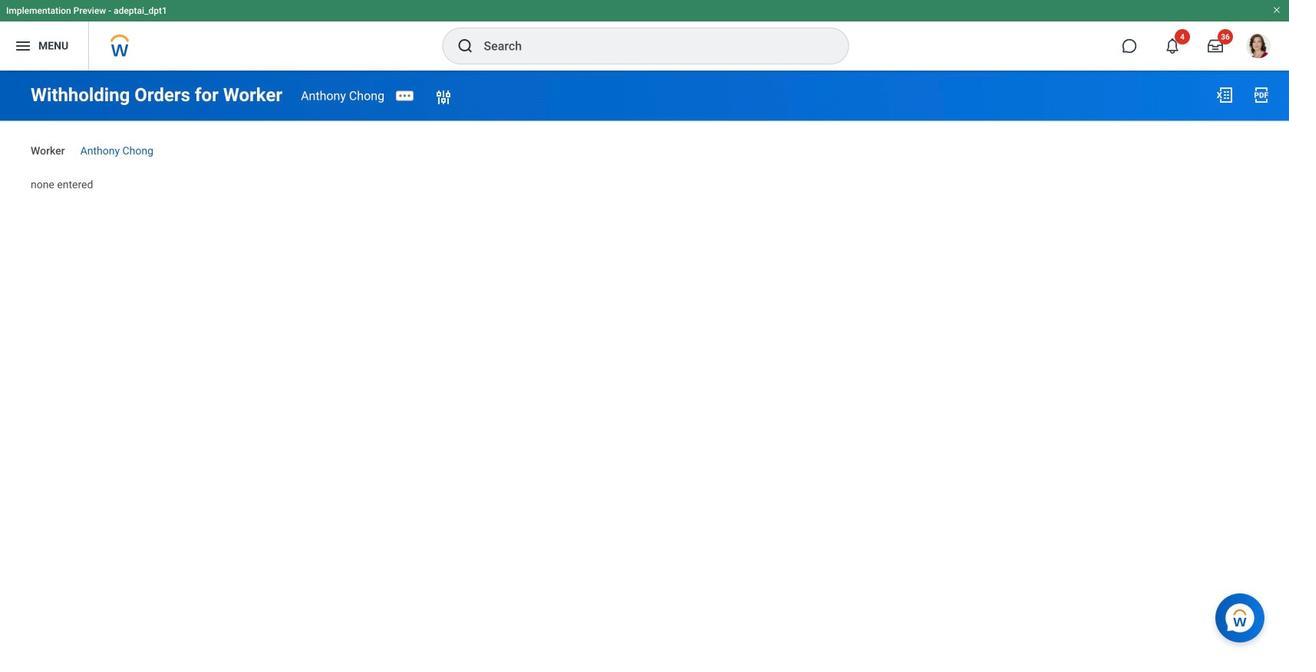 Task type: vqa. For each thing, say whether or not it's contained in the screenshot.
Worker
no



Task type: locate. For each thing, give the bounding box(es) containing it.
change selection image
[[435, 88, 453, 107]]

main content
[[0, 71, 1290, 206]]

justify image
[[14, 37, 32, 55]]

notifications large image
[[1165, 38, 1181, 54]]

export to excel image
[[1216, 86, 1234, 104]]

close environment banner image
[[1273, 5, 1282, 15]]

banner
[[0, 0, 1290, 71]]



Task type: describe. For each thing, give the bounding box(es) containing it.
search image
[[456, 37, 475, 55]]

Search Workday  search field
[[484, 29, 817, 63]]

inbox large image
[[1208, 38, 1224, 54]]

profile logan mcneil image
[[1247, 34, 1271, 61]]

view printable version (pdf) image
[[1253, 86, 1271, 104]]



